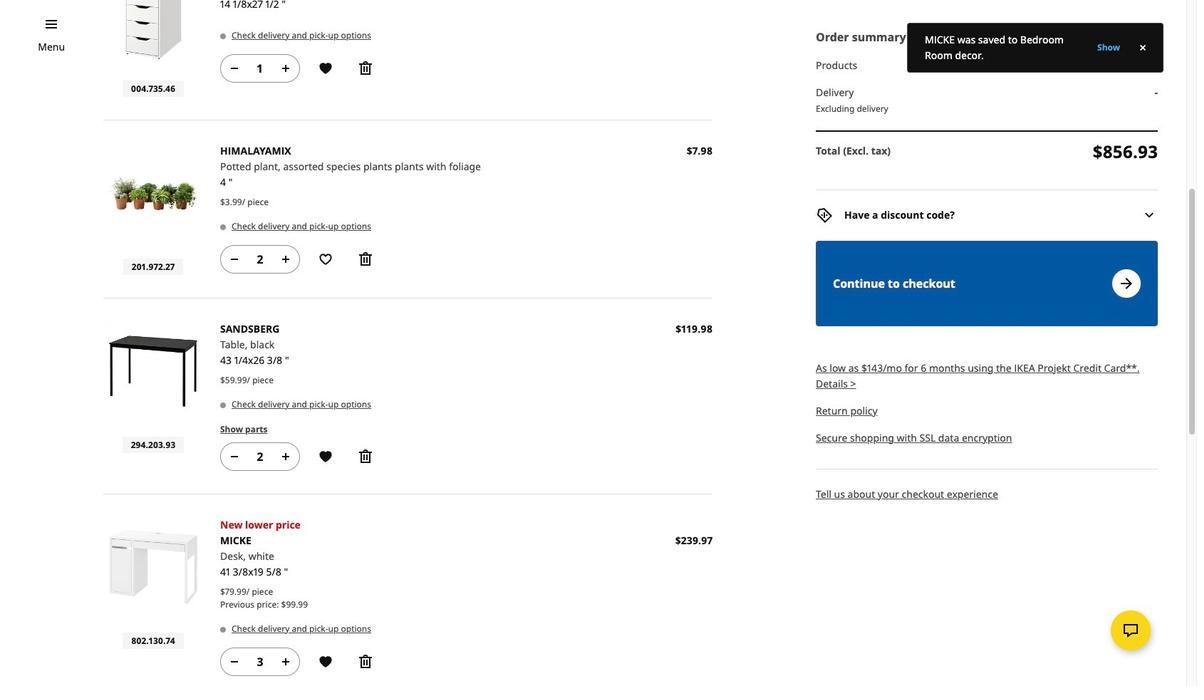 Task type: describe. For each thing, give the bounding box(es) containing it.
ikea himalayamix art image
[[103, 143, 203, 243]]

ikea alex art image
[[103, 0, 203, 65]]

ikea micke art image
[[103, 517, 203, 617]]

ikea sandsberg spr image
[[103, 322, 203, 421]]



Task type: locate. For each thing, give the bounding box(es) containing it.
start chat image
[[1123, 622, 1140, 639]]

None text field
[[246, 60, 274, 77], [246, 251, 274, 268], [246, 448, 274, 465], [246, 653, 274, 670], [246, 60, 274, 77], [246, 251, 274, 268], [246, 448, 274, 465], [246, 653, 274, 670]]

alert dialog
[[907, 23, 1164, 73]]



Task type: vqa. For each thing, say whether or not it's contained in the screenshot.
IKEA SANDSBERG SPR Image
yes



